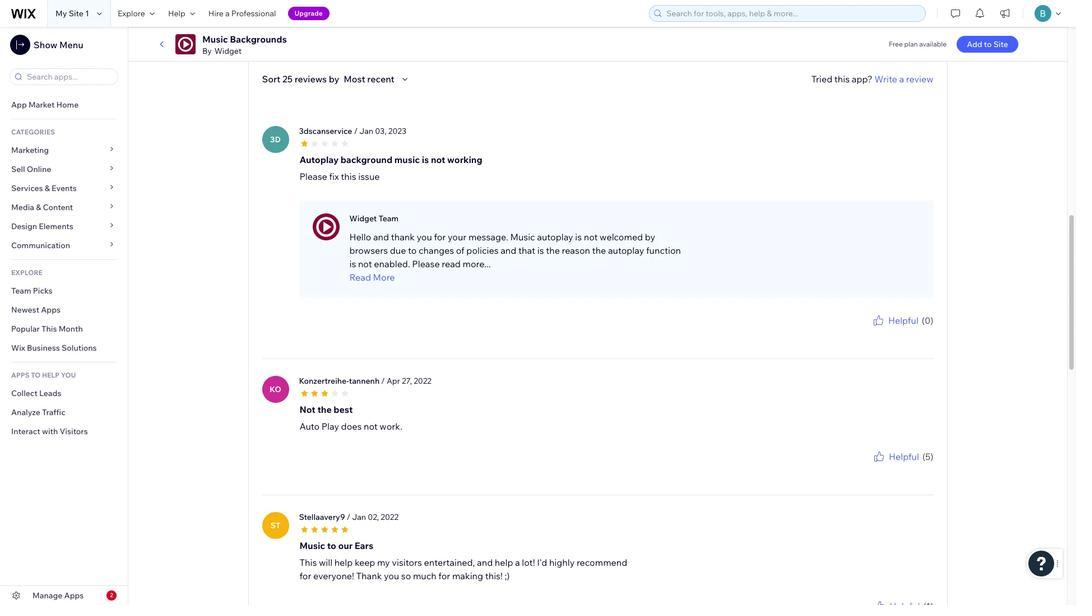 Task type: vqa. For each thing, say whether or not it's contained in the screenshot.
alert
no



Task type: locate. For each thing, give the bounding box(es) containing it.
read
[[350, 272, 371, 283]]

2 horizontal spatial to
[[985, 39, 992, 49]]

team down 'explore'
[[11, 286, 31, 296]]

1 vertical spatial thank
[[845, 464, 864, 472]]

1 horizontal spatial team
[[379, 213, 399, 224]]

1 vertical spatial a
[[900, 73, 905, 84]]

and inside music to our ears this will help keep my visitors entertained, and help a lot! i'd highly recommend for everyone! thank you so much for making this! ;)
[[477, 557, 493, 568]]

& right 'media'
[[36, 202, 41, 213]]

w i image
[[313, 213, 340, 240]]

1 vertical spatial &
[[36, 202, 41, 213]]

available
[[920, 40, 947, 48]]

add
[[967, 39, 983, 49]]

music inside music to our ears this will help keep my visitors entertained, and help a lot! i'd highly recommend for everyone! thank you so much for making this! ;)
[[300, 540, 325, 552]]

1 vertical spatial your
[[889, 327, 903, 336]]

1 horizontal spatial &
[[45, 183, 50, 193]]

plan
[[905, 40, 918, 48]]

services & events
[[11, 183, 77, 193]]

0 horizontal spatial to
[[327, 540, 336, 552]]

0 horizontal spatial &
[[36, 202, 41, 213]]

my
[[377, 557, 390, 568]]

lot!
[[522, 557, 535, 568]]

1 vertical spatial music
[[511, 231, 535, 243]]

widget inside music backgrounds by widget
[[215, 46, 242, 56]]

help button
[[161, 0, 202, 27]]

0 vertical spatial helpful
[[889, 315, 919, 326]]

0 horizontal spatial help
[[335, 557, 353, 568]]

hello
[[350, 231, 371, 243]]

0 vertical spatial thank you for your feedback
[[845, 327, 934, 336]]

this up wix business solutions
[[42, 324, 57, 334]]

1 horizontal spatial to
[[408, 245, 417, 256]]

0 vertical spatial jan
[[360, 126, 373, 136]]

0 vertical spatial thank
[[845, 327, 864, 336]]

to inside music to our ears this will help keep my visitors entertained, and help a lot! i'd highly recommend for everyone! thank you so much for making this! ;)
[[327, 540, 336, 552]]

0 vertical spatial your
[[448, 231, 467, 243]]

1 horizontal spatial please
[[412, 258, 440, 270]]

play
[[322, 421, 339, 432]]

/ for music
[[354, 126, 358, 136]]

helpful left (0)
[[889, 315, 919, 326]]

0 vertical spatial 25
[[305, 17, 315, 28]]

1 horizontal spatial autoplay
[[608, 245, 645, 256]]

thank you for your feedback for (5)
[[845, 464, 934, 472]]

reason
[[562, 245, 590, 256]]

the right not
[[318, 404, 332, 415]]

0 horizontal spatial team
[[11, 286, 31, 296]]

1 vertical spatial site
[[994, 39, 1009, 49]]

helpful button left (0)
[[872, 314, 919, 327]]

3dscanservice / jan 03, 2023
[[299, 126, 407, 136]]

2 vertical spatial to
[[327, 540, 336, 552]]

25 right on
[[305, 17, 315, 28]]

2 feedback from the top
[[905, 464, 934, 472]]

thank for (0)
[[845, 327, 864, 336]]

autoplay down welcomed in the top right of the page
[[608, 245, 645, 256]]

elements
[[39, 222, 73, 232]]

thank you for your feedback for (0)
[[845, 327, 934, 336]]

to right add on the right top of page
[[985, 39, 992, 49]]

is
[[422, 154, 429, 165], [576, 231, 582, 243], [538, 245, 544, 256], [350, 258, 356, 270]]

2 horizontal spatial and
[[501, 245, 517, 256]]

1 vertical spatial autoplay
[[608, 245, 645, 256]]

this right fix
[[341, 171, 356, 182]]

autoplay background music is not working please fix this issue
[[300, 154, 483, 182]]

explore
[[118, 8, 145, 19]]

1 vertical spatial thank you for your feedback
[[845, 464, 934, 472]]

3dscanservice
[[299, 126, 352, 136]]

1 vertical spatial this
[[341, 171, 356, 182]]

please down autoplay
[[300, 171, 327, 182]]

auto
[[300, 421, 320, 432]]

function
[[647, 245, 681, 256]]

visitors
[[392, 557, 422, 568]]

2 vertical spatial your
[[889, 464, 903, 472]]

2 vertical spatial a
[[515, 557, 520, 568]]

please down changes
[[412, 258, 440, 270]]

widget right by
[[215, 46, 242, 56]]

and
[[373, 231, 389, 243], [501, 245, 517, 256], [477, 557, 493, 568]]

1 feedback from the top
[[905, 327, 934, 336]]

most
[[344, 73, 365, 84]]

0 horizontal spatial autoplay
[[537, 231, 574, 243]]

1 horizontal spatial site
[[994, 39, 1009, 49]]

team picks link
[[0, 282, 128, 301]]

show menu button
[[10, 35, 83, 55]]

your
[[448, 231, 467, 243], [889, 327, 903, 336], [889, 464, 903, 472]]

traffic
[[42, 408, 65, 418]]

feedback down (5)
[[905, 464, 934, 472]]

1 horizontal spatial by
[[645, 231, 656, 243]]

show menu
[[34, 39, 83, 50]]

apps up popular this month
[[41, 305, 61, 315]]

will
[[319, 557, 333, 568]]

helpful
[[889, 315, 919, 326], [889, 451, 920, 462]]

not left working
[[431, 154, 446, 165]]

0 vertical spatial a
[[225, 8, 230, 19]]

thank you for your feedback down (5)
[[845, 464, 934, 472]]

/ for our
[[347, 512, 351, 522]]

1 vertical spatial this
[[300, 557, 317, 568]]

most recent
[[344, 73, 395, 84]]

1 vertical spatial widget
[[350, 213, 377, 224]]

1 horizontal spatial and
[[477, 557, 493, 568]]

and left that at the top left of page
[[501, 245, 517, 256]]

feedback for (0)
[[905, 327, 934, 336]]

not right the does
[[364, 421, 378, 432]]

thank you for your feedback down (0)
[[845, 327, 934, 336]]

reviews
[[295, 73, 327, 84]]

month
[[59, 324, 83, 334]]

1 horizontal spatial help
[[495, 557, 513, 568]]

0 vertical spatial &
[[45, 183, 50, 193]]

to
[[31, 371, 40, 380]]

sell online
[[11, 164, 51, 174]]

help up everyone!
[[335, 557, 353, 568]]

analyze
[[11, 408, 40, 418]]

events
[[52, 183, 77, 193]]

the left reason
[[546, 245, 560, 256]]

(based on 25 reviews)
[[262, 17, 352, 28]]

thank
[[845, 327, 864, 336], [845, 464, 864, 472], [356, 571, 382, 582]]

design elements link
[[0, 217, 128, 236]]

music up that at the top left of page
[[511, 231, 535, 243]]

by up function
[[645, 231, 656, 243]]

1 horizontal spatial this
[[300, 557, 317, 568]]

2 vertical spatial /
[[347, 512, 351, 522]]

1 vertical spatial 2022
[[381, 512, 399, 522]]

0 horizontal spatial music
[[202, 34, 228, 45]]

1 vertical spatial team
[[11, 286, 31, 296]]

0 horizontal spatial the
[[318, 404, 332, 415]]

the
[[546, 245, 560, 256], [592, 245, 606, 256], [318, 404, 332, 415]]

this left the will
[[300, 557, 317, 568]]

konzertreihe-tannenh / apr 27, 2022
[[299, 376, 432, 386]]

1 vertical spatial jan
[[352, 512, 366, 522]]

1 vertical spatial and
[[501, 245, 517, 256]]

jan for music
[[360, 126, 373, 136]]

you inside music to our ears this will help keep my visitors entertained, and help a lot! i'd highly recommend for everyone! thank you so much for making this! ;)
[[384, 571, 399, 582]]

0 horizontal spatial please
[[300, 171, 327, 182]]

autoplay
[[537, 231, 574, 243], [608, 245, 645, 256]]

helpful button for (0)
[[872, 314, 919, 327]]

team up thank
[[379, 213, 399, 224]]

music inside music backgrounds by widget
[[202, 34, 228, 45]]

communication link
[[0, 236, 128, 255]]

0 vertical spatial feedback
[[905, 327, 934, 336]]

work.
[[380, 421, 403, 432]]

a inside hire a professional link
[[225, 8, 230, 19]]

ko
[[270, 384, 281, 395]]

free plan available
[[889, 40, 947, 48]]

widget team
[[350, 213, 399, 224]]

& inside the media & content link
[[36, 202, 41, 213]]

& left events
[[45, 183, 50, 193]]

our
[[338, 540, 353, 552]]

thank for (5)
[[845, 464, 864, 472]]

and up the this!
[[477, 557, 493, 568]]

2 horizontal spatial music
[[511, 231, 535, 243]]

/ left 02, at the bottom left of page
[[347, 512, 351, 522]]

0 horizontal spatial and
[[373, 231, 389, 243]]

/ left apr
[[382, 376, 385, 386]]

helpful left (5)
[[889, 451, 920, 462]]

the right reason
[[592, 245, 606, 256]]

2 vertical spatial thank
[[356, 571, 382, 582]]

0 vertical spatial by
[[329, 73, 339, 84]]

music up the will
[[300, 540, 325, 552]]

0 vertical spatial widget
[[215, 46, 242, 56]]

0 vertical spatial site
[[69, 8, 84, 19]]

2 vertical spatial and
[[477, 557, 493, 568]]

services
[[11, 183, 43, 193]]

music backgrounds by widget
[[202, 34, 287, 56]]

a
[[225, 8, 230, 19], [900, 73, 905, 84], [515, 557, 520, 568]]

0 vertical spatial apps
[[41, 305, 61, 315]]

st
[[271, 521, 281, 531]]

1 horizontal spatial a
[[515, 557, 520, 568]]

jan left "03,"
[[360, 126, 373, 136]]

2022 right 02, at the bottom left of page
[[381, 512, 399, 522]]

2 vertical spatial music
[[300, 540, 325, 552]]

thank
[[391, 231, 415, 243]]

1 thank you for your feedback from the top
[[845, 327, 934, 336]]

03,
[[375, 126, 387, 136]]

more
[[373, 272, 395, 283]]

1 vertical spatial feedback
[[905, 464, 934, 472]]

1 vertical spatial helpful button
[[873, 450, 920, 464]]

1 vertical spatial 25
[[283, 73, 293, 84]]

2 thank you for your feedback from the top
[[845, 464, 934, 472]]

0 horizontal spatial this
[[341, 171, 356, 182]]

this left app?
[[835, 73, 850, 84]]

1 horizontal spatial this
[[835, 73, 850, 84]]

this inside music to our ears this will help keep my visitors entertained, and help a lot! i'd highly recommend for everyone! thank you so much for making this! ;)
[[300, 557, 317, 568]]

3d
[[270, 134, 281, 144]]

helpful for (5)
[[889, 451, 920, 462]]

apps right manage
[[64, 591, 84, 601]]

help up ;)
[[495, 557, 513, 568]]

music up by
[[202, 34, 228, 45]]

to inside add to site button
[[985, 39, 992, 49]]

jan left 02, at the bottom left of page
[[352, 512, 366, 522]]

your for (5)
[[889, 464, 903, 472]]

site left 1
[[69, 8, 84, 19]]

0 horizontal spatial 2022
[[381, 512, 399, 522]]

feedback down (0)
[[905, 327, 934, 336]]

0 horizontal spatial /
[[347, 512, 351, 522]]

feedback for (5)
[[905, 464, 934, 472]]

1 vertical spatial apps
[[64, 591, 84, 601]]

my site 1
[[56, 8, 89, 19]]

widget
[[215, 46, 242, 56], [350, 213, 377, 224]]

by left most
[[329, 73, 339, 84]]

add to site
[[967, 39, 1009, 49]]

2 horizontal spatial the
[[592, 245, 606, 256]]

design elements
[[11, 222, 73, 232]]

site inside add to site button
[[994, 39, 1009, 49]]

widget up the hello
[[350, 213, 377, 224]]

to right the due on the left top of page
[[408, 245, 417, 256]]

help
[[335, 557, 353, 568], [495, 557, 513, 568]]

0 horizontal spatial site
[[69, 8, 84, 19]]

popular this month
[[11, 324, 83, 334]]

0 horizontal spatial a
[[225, 8, 230, 19]]

0 horizontal spatial widget
[[215, 46, 242, 56]]

a right write in the right top of the page
[[900, 73, 905, 84]]

1 vertical spatial please
[[412, 258, 440, 270]]

0 vertical spatial to
[[985, 39, 992, 49]]

site right add on the right top of page
[[994, 39, 1009, 49]]

autoplay up reason
[[537, 231, 574, 243]]

1 vertical spatial to
[[408, 245, 417, 256]]

free
[[889, 40, 903, 48]]

1 horizontal spatial music
[[300, 540, 325, 552]]

interact
[[11, 427, 40, 437]]

with
[[42, 427, 58, 437]]

sell online link
[[0, 160, 128, 179]]

1 horizontal spatial /
[[354, 126, 358, 136]]

0 horizontal spatial by
[[329, 73, 339, 84]]

0 vertical spatial helpful button
[[872, 314, 919, 327]]

please inside hello and thank you for your message. music autoplay is not welcomed by browsers due to changes of policies and that is the reason the autoplay function is not enabled. please read more... read more
[[412, 258, 440, 270]]

helpful button left (5)
[[873, 450, 920, 464]]

& inside the services & events link
[[45, 183, 50, 193]]

0 horizontal spatial apps
[[41, 305, 61, 315]]

1 horizontal spatial apps
[[64, 591, 84, 601]]

2022 right 27,
[[414, 376, 432, 386]]

& for content
[[36, 202, 41, 213]]

thank inside music to our ears this will help keep my visitors entertained, and help a lot! i'd highly recommend for everyone! thank you so much for making this! ;)
[[356, 571, 382, 582]]

music for music backgrounds by widget
[[202, 34, 228, 45]]

25 right sort
[[283, 73, 293, 84]]

0 vertical spatial this
[[42, 324, 57, 334]]

to left our
[[327, 540, 336, 552]]

/ left "03,"
[[354, 126, 358, 136]]

wix business solutions link
[[0, 339, 128, 358]]

0 vertical spatial 2022
[[414, 376, 432, 386]]

1 vertical spatial by
[[645, 231, 656, 243]]

is right 'music'
[[422, 154, 429, 165]]

a left lot!
[[515, 557, 520, 568]]

apps to help you
[[11, 371, 76, 380]]

sort
[[262, 73, 281, 84]]

a right hire
[[225, 8, 230, 19]]

1 vertical spatial helpful
[[889, 451, 920, 462]]

1 vertical spatial /
[[382, 376, 385, 386]]

stellaavery9 / jan 02, 2022
[[299, 512, 399, 522]]

0 vertical spatial /
[[354, 126, 358, 136]]

0 vertical spatial music
[[202, 34, 228, 45]]

apps for newest apps
[[41, 305, 61, 315]]

and up browsers
[[373, 231, 389, 243]]

0 vertical spatial please
[[300, 171, 327, 182]]

this inside sidebar element
[[42, 324, 57, 334]]

0 horizontal spatial this
[[42, 324, 57, 334]]



Task type: describe. For each thing, give the bounding box(es) containing it.
music
[[395, 154, 420, 165]]

0 vertical spatial autoplay
[[537, 231, 574, 243]]

collect leads link
[[0, 384, 128, 403]]

tannenh
[[349, 376, 380, 386]]

0 horizontal spatial 25
[[283, 73, 293, 84]]

interact with visitors
[[11, 427, 88, 437]]

media & content link
[[0, 198, 128, 217]]

categories
[[11, 128, 55, 136]]

newest
[[11, 305, 39, 315]]

app?
[[852, 73, 873, 84]]

music for music to our ears this will help keep my visitors entertained, and help a lot! i'd highly recommend for everyone! thank you so much for making this! ;)
[[300, 540, 325, 552]]

you inside hello and thank you for your message. music autoplay is not welcomed by browsers due to changes of policies and that is the reason the autoplay function is not enabled. please read more... read more
[[417, 231, 432, 243]]

by inside hello and thank you for your message. music autoplay is not welcomed by browsers due to changes of policies and that is the reason the autoplay function is not enabled. please read more... read more
[[645, 231, 656, 243]]

music backgrounds logo image
[[176, 34, 196, 54]]

is right that at the top left of page
[[538, 245, 544, 256]]

your for (0)
[[889, 327, 903, 336]]

team picks
[[11, 286, 53, 296]]

to for site
[[985, 39, 992, 49]]

is up read
[[350, 258, 356, 270]]

issue
[[358, 171, 380, 182]]

for inside hello and thank you for your message. music autoplay is not welcomed by browsers due to changes of policies and that is the reason the autoplay function is not enabled. please read more... read more
[[434, 231, 446, 243]]

jan for our
[[352, 512, 366, 522]]

picks
[[33, 286, 53, 296]]

team inside sidebar element
[[11, 286, 31, 296]]

1 horizontal spatial widget
[[350, 213, 377, 224]]

menu
[[59, 39, 83, 50]]

Search for tools, apps, help & more... field
[[663, 6, 922, 21]]

1 horizontal spatial the
[[546, 245, 560, 256]]

add to site button
[[957, 36, 1019, 53]]

of
[[456, 245, 465, 256]]

read more button
[[350, 271, 686, 284]]

2 horizontal spatial a
[[900, 73, 905, 84]]

most recent button
[[344, 72, 411, 86]]

1 horizontal spatial 25
[[305, 17, 315, 28]]

recent
[[368, 73, 395, 84]]

so
[[401, 571, 411, 582]]

1 help from the left
[[335, 557, 353, 568]]

app
[[11, 100, 27, 110]]

on
[[293, 17, 303, 28]]

Search apps... field
[[24, 69, 114, 85]]

2
[[110, 592, 113, 599]]

marketing
[[11, 145, 49, 155]]

browsers
[[350, 245, 388, 256]]

please inside autoplay background music is not working please fix this issue
[[300, 171, 327, 182]]

manage
[[33, 591, 62, 601]]

wix
[[11, 343, 25, 353]]

online
[[27, 164, 51, 174]]

market
[[29, 100, 55, 110]]

hire
[[208, 8, 224, 19]]

sidebar element
[[0, 27, 128, 606]]

0 vertical spatial and
[[373, 231, 389, 243]]

manage apps
[[33, 591, 84, 601]]

stellaavery9
[[299, 512, 345, 522]]

music to our ears this will help keep my visitors entertained, and help a lot! i'd highly recommend for everyone! thank you so much for making this! ;)
[[300, 540, 628, 582]]

collect leads
[[11, 389, 61, 399]]

welcomed
[[600, 231, 643, 243]]

popular this month link
[[0, 320, 128, 339]]

2 help from the left
[[495, 557, 513, 568]]

2023
[[388, 126, 407, 136]]

helpful button for (5)
[[873, 450, 920, 464]]

not inside "not the best auto play does not work."
[[364, 421, 378, 432]]

communication
[[11, 241, 72, 251]]

show
[[34, 39, 57, 50]]

message.
[[469, 231, 509, 243]]

making
[[452, 571, 483, 582]]

keep
[[355, 557, 375, 568]]

0 vertical spatial this
[[835, 73, 850, 84]]

you
[[61, 371, 76, 380]]

best
[[334, 404, 353, 415]]

music inside hello and thank you for your message. music autoplay is not welcomed by browsers due to changes of policies and that is the reason the autoplay function is not enabled. please read more... read more
[[511, 231, 535, 243]]

explore
[[11, 269, 43, 277]]

everyone!
[[314, 571, 354, 582]]

not inside autoplay background music is not working please fix this issue
[[431, 154, 446, 165]]

analyze traffic link
[[0, 403, 128, 422]]

help
[[168, 8, 185, 19]]

to inside hello and thank you for your message. music autoplay is not welcomed by browsers due to changes of policies and that is the reason the autoplay function is not enabled. please read more... read more
[[408, 245, 417, 256]]

services & events link
[[0, 179, 128, 198]]

review
[[907, 73, 934, 84]]

is up reason
[[576, 231, 582, 243]]

read
[[442, 258, 461, 270]]

2 horizontal spatial /
[[382, 376, 385, 386]]

11
[[941, 22, 948, 31]]

my
[[56, 8, 67, 19]]

is inside autoplay background music is not working please fix this issue
[[422, 154, 429, 165]]

0 vertical spatial team
[[379, 213, 399, 224]]

tried
[[812, 73, 833, 84]]

ears
[[355, 540, 374, 552]]

professional
[[231, 8, 276, 19]]

27,
[[402, 376, 412, 386]]

upgrade button
[[288, 7, 330, 20]]

working
[[448, 154, 483, 165]]

hello and thank you for your message. music autoplay is not welcomed by browsers due to changes of policies and that is the reason the autoplay function is not enabled. please read more... read more
[[350, 231, 681, 283]]

wix business solutions
[[11, 343, 97, 353]]

tried this app? write a review
[[812, 73, 934, 84]]

enabled.
[[374, 258, 410, 270]]

02,
[[368, 512, 379, 522]]

your inside hello and thank you for your message. music autoplay is not welcomed by browsers due to changes of policies and that is the reason the autoplay function is not enabled. please read more... read more
[[448, 231, 467, 243]]

sell
[[11, 164, 25, 174]]

by
[[202, 46, 212, 56]]

analyze traffic
[[11, 408, 65, 418]]

media
[[11, 202, 34, 213]]

not up reason
[[584, 231, 598, 243]]

does
[[341, 421, 362, 432]]

the inside "not the best auto play does not work."
[[318, 404, 332, 415]]

hire a professional
[[208, 8, 276, 19]]

sort 25 reviews by
[[262, 73, 339, 84]]

marketing link
[[0, 141, 128, 160]]

& for events
[[45, 183, 50, 193]]

apps for manage apps
[[64, 591, 84, 601]]

not down browsers
[[358, 258, 372, 270]]

not the best auto play does not work.
[[300, 404, 403, 432]]

this inside autoplay background music is not working please fix this issue
[[341, 171, 356, 182]]

help
[[42, 371, 59, 380]]

helpful for (0)
[[889, 315, 919, 326]]

a inside music to our ears this will help keep my visitors entertained, and help a lot! i'd highly recommend for everyone! thank you so much for making this! ;)
[[515, 557, 520, 568]]

;)
[[505, 571, 510, 582]]

entertained,
[[424, 557, 475, 568]]

to for our
[[327, 540, 336, 552]]

visitors
[[60, 427, 88, 437]]

1 horizontal spatial 2022
[[414, 376, 432, 386]]

leads
[[39, 389, 61, 399]]

i'd
[[537, 557, 547, 568]]

(0)
[[922, 315, 934, 326]]

backgrounds
[[230, 34, 287, 45]]



